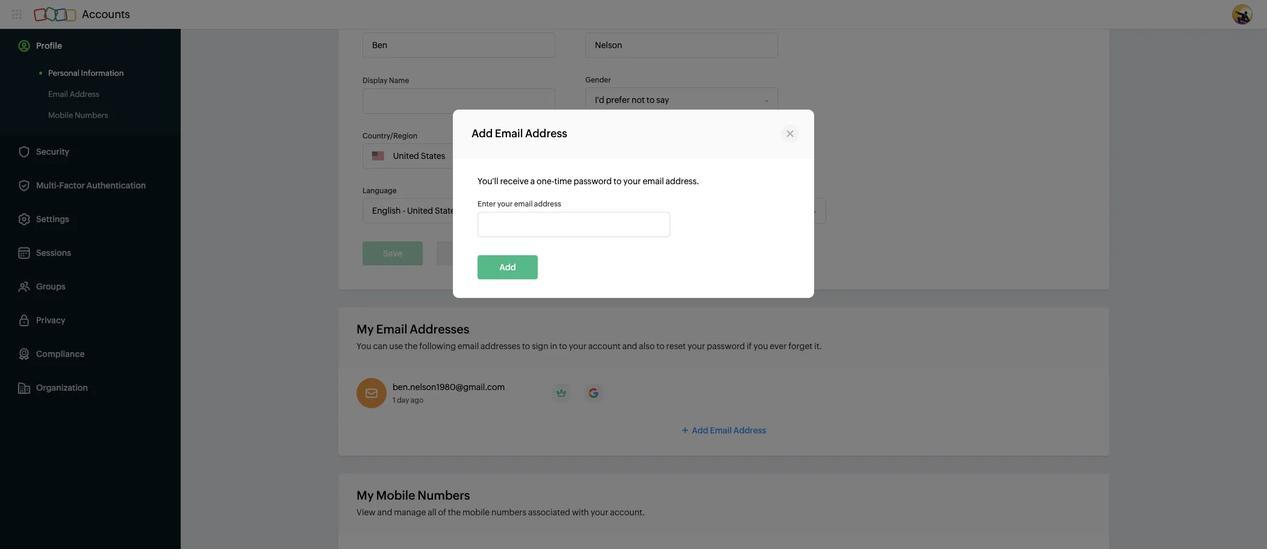 Task type: vqa. For each thing, say whether or not it's contained in the screenshot.
Group
no



Task type: describe. For each thing, give the bounding box(es) containing it.
country/region
[[363, 132, 417, 140]]

sessions
[[36, 248, 71, 258]]

accounts
[[82, 8, 130, 20]]

enter
[[478, 200, 496, 209]]

ago
[[411, 396, 424, 405]]

email for addresses
[[458, 342, 479, 351]]

numbers
[[491, 508, 527, 517]]

privacy
[[36, 316, 65, 325]]

primary image
[[552, 384, 571, 402]]

first
[[363, 20, 378, 29]]

you
[[754, 342, 768, 351]]

in
[[550, 342, 557, 351]]

0 horizontal spatial address
[[525, 127, 567, 140]]

address
[[534, 200, 561, 209]]

day
[[397, 396, 409, 405]]

you'll
[[478, 177, 498, 186]]

a
[[530, 177, 535, 186]]

last
[[585, 20, 600, 29]]

language
[[363, 187, 397, 195]]

your right enter
[[497, 200, 513, 209]]

manage
[[394, 508, 426, 517]]

it.
[[814, 342, 822, 351]]

the inside my email addresses you can use the following email addresses to sign in to your account and also to reset your password if you ever forget it.
[[405, 342, 418, 351]]

password inside my email addresses you can use the following email addresses to sign in to your account and also to reset your password if you ever forget it.
[[707, 342, 745, 351]]

ben.nelson1980@gmail.com 1 day ago
[[393, 382, 505, 405]]

1 vertical spatial address
[[734, 426, 766, 435]]

display name
[[363, 76, 409, 85]]

receive
[[500, 177, 529, 186]]

and inside my mobile numbers view and manage all of the mobile numbers associated with your account.
[[377, 508, 392, 517]]

2 horizontal spatial email
[[710, 426, 732, 435]]

following
[[419, 342, 456, 351]]

add button
[[478, 256, 538, 280]]

0 vertical spatial password
[[574, 177, 612, 186]]

add inside button
[[499, 263, 516, 272]]

reset
[[666, 342, 686, 351]]

cancel
[[455, 249, 483, 258]]

last name
[[585, 20, 621, 29]]

my for my email addresses
[[357, 322, 374, 336]]

view
[[357, 508, 376, 517]]

1 horizontal spatial email
[[495, 127, 523, 140]]

your inside my mobile numbers view and manage all of the mobile numbers associated with your account.
[[591, 508, 608, 517]]

my mobile numbers view and manage all of the mobile numbers associated with your account.
[[357, 488, 645, 517]]

save button
[[363, 242, 423, 266]]

one-
[[537, 177, 554, 186]]

email inside my email addresses you can use the following email addresses to sign in to your account and also to reset your password if you ever forget it.
[[376, 322, 407, 336]]

and inside my email addresses you can use the following email addresses to sign in to your account and also to reset your password if you ever forget it.
[[622, 342, 637, 351]]

email for a
[[643, 177, 664, 186]]

the inside my mobile numbers view and manage all of the mobile numbers associated with your account.
[[448, 508, 461, 517]]

information
[[81, 69, 124, 78]]

zone
[[604, 187, 620, 195]]

*
[[402, 20, 405, 29]]

name for last
[[601, 20, 621, 29]]

factor
[[59, 181, 85, 190]]

name for first
[[379, 20, 399, 29]]



Task type: locate. For each thing, give the bounding box(es) containing it.
0 vertical spatial the
[[405, 342, 418, 351]]

name
[[379, 20, 399, 29], [601, 20, 621, 29], [389, 76, 409, 85]]

the
[[405, 342, 418, 351], [448, 508, 461, 517]]

personal information
[[48, 69, 124, 78]]

first name *
[[363, 20, 405, 29]]

my
[[357, 322, 374, 336], [357, 488, 374, 502]]

can
[[373, 342, 388, 351]]

0 vertical spatial add
[[472, 127, 493, 140]]

email
[[495, 127, 523, 140], [376, 322, 407, 336], [710, 426, 732, 435]]

the right of
[[448, 508, 461, 517]]

your
[[623, 177, 641, 186], [497, 200, 513, 209], [569, 342, 587, 351], [688, 342, 705, 351], [591, 508, 608, 517]]

password
[[574, 177, 612, 186], [707, 342, 745, 351]]

email
[[643, 177, 664, 186], [514, 200, 533, 209], [458, 342, 479, 351]]

your left address.
[[623, 177, 641, 186]]

organization
[[36, 383, 88, 393]]

my up view
[[357, 488, 374, 502]]

1
[[393, 396, 396, 405]]

my email addresses you can use the following email addresses to sign in to your account and also to reset your password if you ever forget it.
[[357, 322, 822, 351]]

your right reset
[[688, 342, 705, 351]]

save
[[383, 249, 402, 258]]

compliance
[[36, 349, 85, 359]]

None text field
[[363, 33, 555, 58], [585, 33, 778, 58], [363, 33, 555, 58], [585, 33, 778, 58]]

my for my mobile numbers
[[357, 488, 374, 502]]

cancel button
[[437, 242, 501, 266]]

0 horizontal spatial add email address
[[472, 127, 567, 140]]

forget
[[789, 342, 813, 351]]

1 horizontal spatial add
[[499, 263, 516, 272]]

0 horizontal spatial email
[[458, 342, 479, 351]]

0 vertical spatial email
[[643, 177, 664, 186]]

1 horizontal spatial email
[[514, 200, 533, 209]]

addresses
[[481, 342, 520, 351]]

also
[[639, 342, 655, 351]]

None field
[[586, 88, 765, 112], [384, 144, 537, 168], [586, 144, 765, 168], [363, 199, 542, 223], [586, 199, 813, 223], [586, 88, 765, 112], [384, 144, 537, 168], [586, 144, 765, 168], [363, 199, 542, 223], [586, 199, 813, 223]]

2 my from the top
[[357, 488, 374, 502]]

to right the also
[[657, 342, 665, 351]]

1 vertical spatial and
[[377, 508, 392, 517]]

None text field
[[363, 89, 555, 114], [478, 212, 670, 238], [363, 89, 555, 114], [478, 212, 670, 238]]

account.
[[610, 508, 645, 517]]

1 vertical spatial password
[[707, 342, 745, 351]]

my inside my mobile numbers view and manage all of the mobile numbers associated with your account.
[[357, 488, 374, 502]]

0 horizontal spatial the
[[405, 342, 418, 351]]

address.
[[666, 177, 699, 186]]

with
[[572, 508, 589, 517]]

address
[[525, 127, 567, 140], [734, 426, 766, 435]]

0 vertical spatial my
[[357, 322, 374, 336]]

1 vertical spatial email
[[514, 200, 533, 209]]

all
[[428, 508, 436, 517]]

to up zone
[[614, 177, 622, 186]]

ben.nelson1980@gmail.com
[[393, 382, 505, 392]]

1 vertical spatial add email address
[[692, 426, 766, 435]]

authentication
[[86, 181, 146, 190]]

your right the with
[[591, 508, 608, 517]]

0 horizontal spatial and
[[377, 508, 392, 517]]

settings
[[36, 214, 69, 224]]

ever
[[770, 342, 787, 351]]

password left the "if"
[[707, 342, 745, 351]]

time
[[585, 187, 602, 195]]

use
[[389, 342, 403, 351]]

0 vertical spatial address
[[525, 127, 567, 140]]

of
[[438, 508, 446, 517]]

mobile
[[463, 508, 490, 517]]

groups
[[36, 282, 66, 292]]

email left 'address'
[[514, 200, 533, 209]]

associated
[[528, 508, 570, 517]]

1 vertical spatial my
[[357, 488, 374, 502]]

email right following
[[458, 342, 479, 351]]

to right in
[[559, 342, 567, 351]]

email inside my email addresses you can use the following email addresses to sign in to your account and also to reset your password if you ever forget it.
[[458, 342, 479, 351]]

0 vertical spatial add email address
[[472, 127, 567, 140]]

multi-
[[36, 181, 59, 190]]

if
[[747, 342, 752, 351]]

1 vertical spatial add
[[499, 263, 516, 272]]

to left sign
[[522, 342, 530, 351]]

personal
[[48, 69, 79, 78]]

numbers
[[418, 488, 470, 502]]

password up time
[[574, 177, 612, 186]]

0 horizontal spatial email
[[376, 322, 407, 336]]

time
[[554, 177, 572, 186]]

you
[[357, 342, 371, 351]]

display
[[363, 76, 388, 85]]

name right display
[[389, 76, 409, 85]]

1 horizontal spatial password
[[707, 342, 745, 351]]

security
[[36, 147, 69, 157]]

sign
[[532, 342, 548, 351]]

gender
[[585, 76, 611, 84]]

0 horizontal spatial add
[[472, 127, 493, 140]]

name left *
[[379, 20, 399, 29]]

0 vertical spatial and
[[622, 342, 637, 351]]

account
[[588, 342, 621, 351]]

add email address
[[472, 127, 567, 140], [692, 426, 766, 435]]

my inside my email addresses you can use the following email addresses to sign in to your account and also to reset your password if you ever forget it.
[[357, 322, 374, 336]]

time zone
[[585, 187, 620, 195]]

1 horizontal spatial and
[[622, 342, 637, 351]]

email left address.
[[643, 177, 664, 186]]

0 vertical spatial email
[[495, 127, 523, 140]]

my up you
[[357, 322, 374, 336]]

2 horizontal spatial add
[[692, 426, 708, 435]]

you'll receive a one-time password to your email address.
[[478, 177, 699, 186]]

2 vertical spatial email
[[710, 426, 732, 435]]

1 horizontal spatial the
[[448, 508, 461, 517]]

0 horizontal spatial password
[[574, 177, 612, 186]]

enter your email address
[[478, 200, 561, 209]]

add
[[472, 127, 493, 140], [499, 263, 516, 272], [692, 426, 708, 435]]

profile
[[36, 41, 62, 51]]

1 vertical spatial the
[[448, 508, 461, 517]]

multi-factor authentication
[[36, 181, 146, 190]]

name right last
[[601, 20, 621, 29]]

1 horizontal spatial add email address
[[692, 426, 766, 435]]

addresses
[[410, 322, 469, 336]]

to
[[614, 177, 622, 186], [522, 342, 530, 351], [559, 342, 567, 351], [657, 342, 665, 351]]

and left the also
[[622, 342, 637, 351]]

and
[[622, 342, 637, 351], [377, 508, 392, 517]]

1 horizontal spatial address
[[734, 426, 766, 435]]

2 vertical spatial add
[[692, 426, 708, 435]]

mobile
[[376, 488, 415, 502]]

your right in
[[569, 342, 587, 351]]

1 my from the top
[[357, 322, 374, 336]]

the right the use
[[405, 342, 418, 351]]

2 vertical spatial email
[[458, 342, 479, 351]]

name for display
[[389, 76, 409, 85]]

and right view
[[377, 508, 392, 517]]

2 horizontal spatial email
[[643, 177, 664, 186]]

1 vertical spatial email
[[376, 322, 407, 336]]



